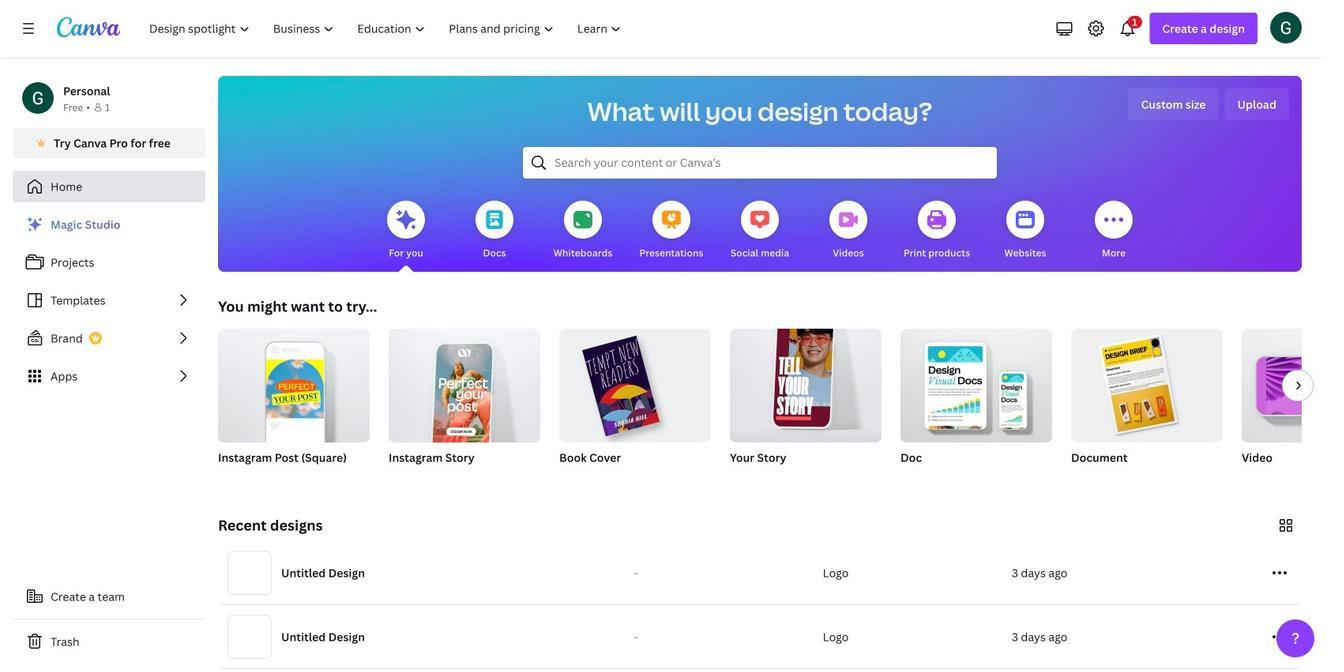 Task type: describe. For each thing, give the bounding box(es) containing it.
top level navigation element
[[139, 13, 635, 44]]

greg robinson image
[[1271, 12, 1302, 43]]

Search search field
[[555, 148, 966, 178]]



Task type: vqa. For each thing, say whether or not it's contained in the screenshot.
search field
yes



Task type: locate. For each thing, give the bounding box(es) containing it.
None search field
[[523, 147, 997, 179]]

list
[[13, 209, 205, 392]]

group
[[730, 319, 882, 485], [730, 319, 882, 443], [218, 322, 370, 485], [218, 322, 370, 443], [389, 322, 541, 485], [389, 322, 541, 452], [559, 322, 711, 485], [559, 322, 711, 443], [901, 322, 1053, 485], [901, 322, 1053, 443], [1072, 322, 1223, 485], [1072, 322, 1223, 443], [1242, 329, 1328, 485], [1242, 329, 1328, 443]]



